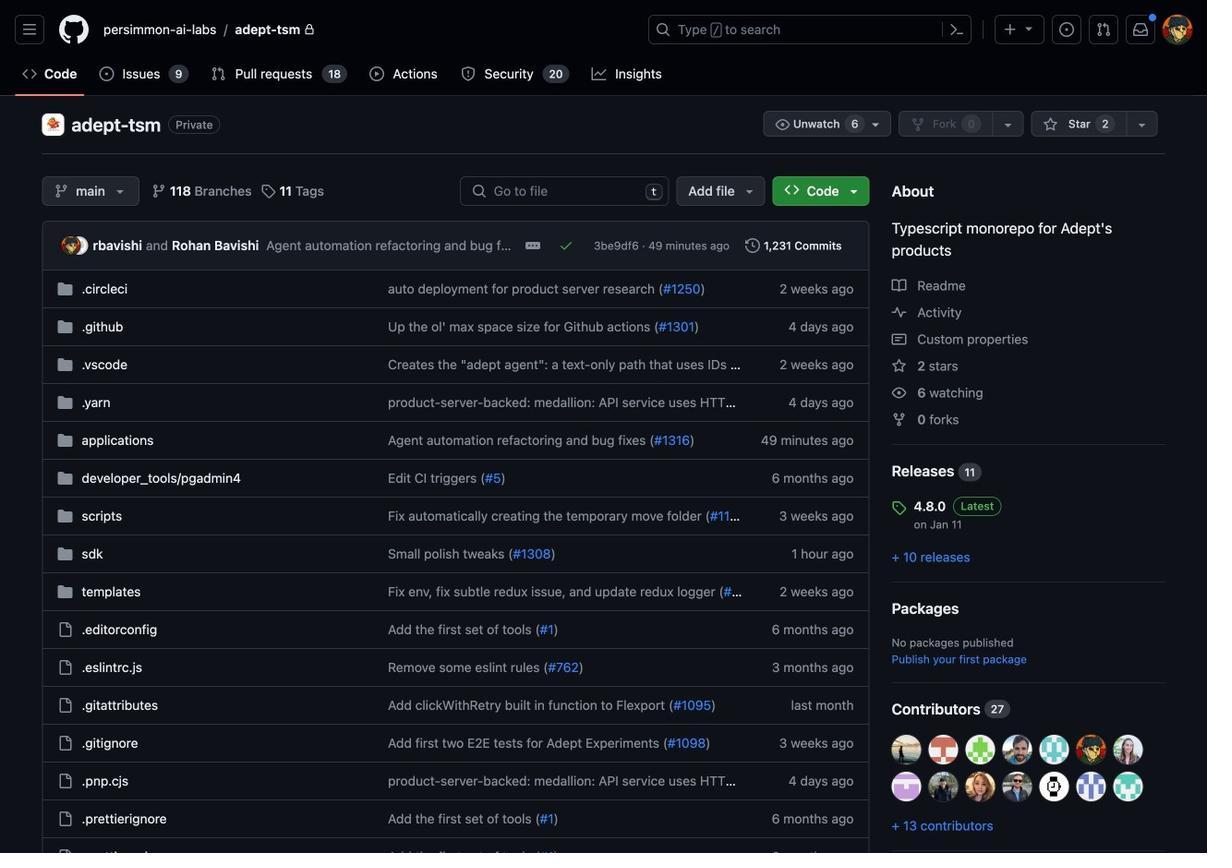 Task type: vqa. For each thing, say whether or not it's contained in the screenshot.
the table image
no



Task type: describe. For each thing, give the bounding box(es) containing it.
1 vertical spatial star image
[[892, 359, 907, 374]]

@kvigen image
[[892, 773, 922, 802]]

2 triangle down image from the left
[[743, 184, 757, 199]]

open commit details image
[[526, 238, 541, 253]]

@williamwang0 image
[[929, 773, 959, 802]]

1 vertical spatial triangle down image
[[847, 184, 862, 199]]

code image
[[785, 183, 800, 197]]

@jrvangogh image
[[1077, 773, 1107, 802]]

0 horizontal spatial tag image
[[261, 184, 276, 199]]

check image
[[559, 238, 574, 253]]

2 users starred this repository element
[[1096, 115, 1116, 133]]

2 directory image from the top
[[58, 320, 73, 335]]

code image
[[22, 67, 37, 81]]

rbavishi image
[[61, 237, 80, 255]]

1 vertical spatial git pull request image
[[211, 67, 226, 81]]

5 directory image from the top
[[58, 509, 73, 524]]

play image
[[370, 67, 385, 81]]

1 horizontal spatial repo forked image
[[911, 117, 926, 132]]

plus image
[[1004, 22, 1018, 37]]

see your forks of this repository image
[[1001, 117, 1016, 132]]

lock image
[[304, 24, 315, 35]]

add this repository to a list image
[[1135, 117, 1150, 132]]

1 triangle down image from the left
[[113, 184, 127, 199]]

owner avatar image
[[42, 114, 64, 136]]

notifications image
[[1134, 22, 1149, 37]]

3 directory image from the top
[[58, 396, 73, 410]]

history image
[[746, 238, 761, 253]]

commits by rbavishi tooltip
[[93, 236, 142, 256]]

@inigo adept image
[[1003, 736, 1033, 765]]

1 horizontal spatial triangle down image
[[1022, 21, 1037, 36]]

Go to file text field
[[494, 177, 638, 205]]



Task type: locate. For each thing, give the bounding box(es) containing it.
triangle down image
[[1022, 21, 1037, 36], [847, 184, 862, 199]]

1 horizontal spatial issue opened image
[[1060, 22, 1075, 37]]

0 vertical spatial directory image
[[58, 358, 73, 372]]

0 vertical spatial triangle down image
[[1022, 21, 1037, 36]]

1 horizontal spatial git branch image
[[152, 184, 166, 199]]

@lina adept image
[[1114, 773, 1144, 802]]

1 directory image from the top
[[58, 282, 73, 297]]

2 directory image from the top
[[58, 433, 73, 448]]

command palette image
[[950, 22, 965, 37]]

0 vertical spatial git pull request image
[[1097, 22, 1112, 37]]

triangle down image right plus image
[[1022, 21, 1037, 36]]

1 horizontal spatial tag image
[[892, 501, 907, 516]]

1 vertical spatial issue opened image
[[99, 67, 114, 81]]

issue opened image right code image
[[99, 67, 114, 81]]

0 vertical spatial repo forked image
[[911, 117, 926, 132]]

tag image
[[261, 184, 276, 199], [892, 501, 907, 516]]

2 vertical spatial directory image
[[58, 547, 73, 562]]

1 git branch image from the left
[[54, 184, 69, 199]]

0 horizontal spatial star image
[[892, 359, 907, 374]]

triangle down image left code icon on the top right of the page
[[743, 184, 757, 199]]

3 directory image from the top
[[58, 547, 73, 562]]

triangle down image
[[113, 184, 127, 199], [743, 184, 757, 199]]

0 vertical spatial star image
[[1044, 117, 1059, 132]]

star image down note icon
[[892, 359, 907, 374]]

1 vertical spatial eye image
[[892, 386, 907, 401]]

0 vertical spatial tag image
[[261, 184, 276, 199]]

shield image
[[461, 67, 476, 81]]

@jamesadept image
[[1040, 736, 1070, 765]]

0 vertical spatial issue opened image
[[1060, 22, 1075, 37]]

star image right see your forks of this repository icon on the right top of the page
[[1044, 117, 1059, 132]]

1 horizontal spatial git pull request image
[[1097, 22, 1112, 37]]

eye image down note icon
[[892, 386, 907, 401]]

homepage image
[[59, 15, 89, 44]]

note image
[[892, 332, 907, 347]]

1 horizontal spatial eye image
[[892, 386, 907, 401]]

list
[[96, 15, 638, 44]]

@zbrock image
[[1003, 773, 1033, 802]]

1 vertical spatial tag image
[[892, 501, 907, 516]]

0 horizontal spatial triangle down image
[[113, 184, 127, 199]]

0 horizontal spatial issue opened image
[[99, 67, 114, 81]]

directory image
[[58, 358, 73, 372], [58, 433, 73, 448], [58, 547, 73, 562]]

0 horizontal spatial git branch image
[[54, 184, 69, 199]]

repo forked image left see your forks of this repository icon on the right top of the page
[[911, 117, 926, 132]]

git pull request image
[[1097, 22, 1112, 37], [211, 67, 226, 81]]

repo forked image down note icon
[[892, 413, 907, 427]]

1 vertical spatial directory image
[[58, 433, 73, 448]]

0 horizontal spatial repo forked image
[[892, 413, 907, 427]]

@cmpajot image
[[1114, 736, 1144, 765]]

pulse image
[[892, 305, 907, 320]]

book image
[[892, 279, 907, 293]]

2 git branch image from the left
[[152, 184, 166, 199]]

1 horizontal spatial triangle down image
[[743, 184, 757, 199]]

@zhouyuf6741 image
[[929, 736, 959, 765]]

eye image
[[776, 117, 791, 132], [892, 386, 907, 401]]

issue opened image for right git pull request image
[[1060, 22, 1075, 37]]

1 directory image from the top
[[58, 358, 73, 372]]

git branch image
[[54, 184, 69, 199], [152, 184, 166, 199]]

star image
[[1044, 117, 1059, 132], [892, 359, 907, 374]]

@kadhirvelm image
[[892, 736, 922, 765]]

@wattenberger image
[[966, 773, 996, 802]]

@shaya adept image
[[966, 736, 996, 765]]

0 horizontal spatial eye image
[[776, 117, 791, 132]]

search image
[[472, 184, 487, 199]]

6 directory image from the top
[[58, 585, 73, 600]]

triangle down image up commits by rbavishi tooltip
[[113, 184, 127, 199]]

@rbavishi image
[[1077, 736, 1107, 765]]

issue opened image
[[1060, 22, 1075, 37], [99, 67, 114, 81]]

directory image
[[58, 282, 73, 297], [58, 320, 73, 335], [58, 396, 73, 410], [58, 471, 73, 486], [58, 509, 73, 524], [58, 585, 73, 600]]

issue opened image right plus image
[[1060, 22, 1075, 37]]

1 horizontal spatial star image
[[1044, 117, 1059, 132]]

issue opened image for bottommost git pull request image
[[99, 67, 114, 81]]

repo forked image
[[911, 117, 926, 132], [892, 413, 907, 427]]

@bsaf image
[[1040, 773, 1070, 802]]

triangle down image right code icon on the top right of the page
[[847, 184, 862, 199]]

0 vertical spatial eye image
[[776, 117, 791, 132]]

graph image
[[592, 67, 607, 81]]

1 vertical spatial repo forked image
[[892, 413, 907, 427]]

0 horizontal spatial git pull request image
[[211, 67, 226, 81]]

eye image up code icon on the top right of the page
[[776, 117, 791, 132]]

0 horizontal spatial triangle down image
[[847, 184, 862, 199]]

4 directory image from the top
[[58, 471, 73, 486]]



